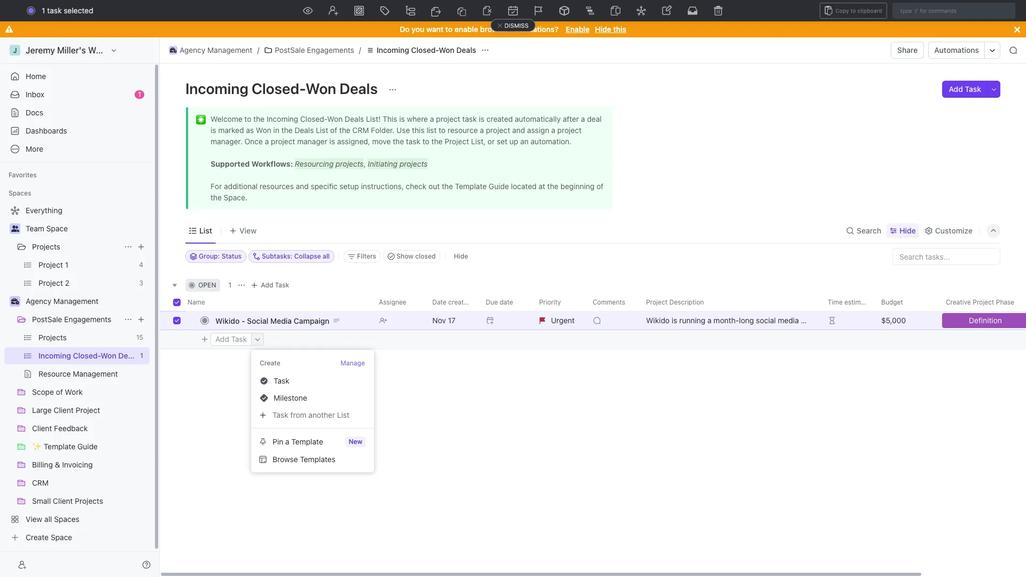 Task type: describe. For each thing, give the bounding box(es) containing it.
customize button
[[922, 223, 976, 238]]

0 vertical spatial agency
[[180, 45, 205, 55]]

0 vertical spatial management
[[207, 45, 253, 55]]

add for bottom add task button
[[215, 334, 229, 344]]

upgrade
[[895, 6, 926, 15]]

task from another list button
[[256, 407, 370, 424]]

dashboards link
[[4, 122, 150, 140]]

space
[[46, 224, 68, 233]]

search
[[857, 226, 882, 235]]

automations button
[[929, 42, 985, 58]]

want
[[426, 25, 444, 34]]

0 vertical spatial engagements
[[307, 45, 354, 55]]

dismiss
[[505, 22, 529, 29]]

task inside dropdown button
[[273, 411, 288, 420]]

projects link
[[32, 238, 120, 256]]

inbox
[[26, 90, 44, 99]]

spaces
[[9, 189, 31, 197]]

0 horizontal spatial closed-
[[252, 80, 306, 97]]

share button
[[891, 42, 925, 59]]

1 task selected
[[42, 6, 93, 15]]

social
[[247, 316, 268, 325]]

enable
[[455, 25, 478, 34]]

you
[[412, 25, 425, 34]]

0 vertical spatial agency management link
[[166, 44, 255, 57]]

hide inside dropdown button
[[900, 226, 916, 235]]

$5,000 button
[[875, 311, 940, 330]]

browse
[[273, 455, 298, 464]]

browse templates
[[273, 455, 336, 464]]

1 horizontal spatial postsale engagements link
[[262, 44, 357, 57]]

1 horizontal spatial agency management
[[180, 45, 253, 55]]

task up media
[[275, 281, 289, 289]]

open
[[198, 281, 216, 289]]

list inside dropdown button
[[337, 411, 350, 420]]

team space link
[[26, 220, 148, 237]]

automations
[[935, 45, 979, 55]]

engagements inside sidebar navigation
[[64, 315, 111, 324]]

pin a template
[[273, 437, 323, 446]]

home
[[26, 72, 46, 81]]

add task for the top add task button
[[949, 84, 982, 94]]

-
[[242, 316, 245, 325]]

1 vertical spatial won
[[306, 80, 336, 97]]

to
[[446, 25, 453, 34]]

hide inside button
[[454, 252, 468, 260]]

0 horizontal spatial deals
[[340, 80, 378, 97]]

postsale inside sidebar navigation
[[32, 315, 62, 324]]

2 / from the left
[[359, 45, 361, 55]]

this
[[614, 25, 627, 34]]

enable
[[566, 25, 590, 34]]

templates
[[300, 455, 336, 464]]

browse templates button
[[256, 451, 370, 468]]

business time image
[[170, 48, 177, 53]]

hide button
[[887, 223, 919, 238]]

notifications?
[[511, 25, 559, 34]]

media
[[270, 316, 292, 325]]

do you want to enable browser notifications? enable hide this
[[400, 25, 627, 34]]

from
[[290, 411, 307, 420]]

manage button
[[340, 359, 366, 368]]

task down the automations button
[[965, 84, 982, 94]]

create
[[260, 359, 281, 367]]

search...
[[504, 6, 535, 15]]

management inside tree
[[53, 297, 99, 306]]

0 vertical spatial hide
[[595, 25, 612, 34]]

1 vertical spatial add task
[[261, 281, 289, 289]]

customize
[[935, 226, 973, 235]]

1 horizontal spatial closed-
[[411, 45, 439, 55]]

task button
[[256, 373, 370, 390]]

postsale engagements inside sidebar navigation
[[32, 315, 111, 324]]

favorites button
[[4, 169, 41, 182]]

do
[[400, 25, 410, 34]]



Task type: vqa. For each thing, say whether or not it's contained in the screenshot.
Engagements in the tree
yes



Task type: locate. For each thing, give the bounding box(es) containing it.
incoming closed-won deals
[[377, 45, 476, 55], [186, 80, 381, 97]]

add for the top add task button
[[949, 84, 963, 94]]

deals inside 'incoming closed-won deals' link
[[457, 45, 476, 55]]

add task button
[[943, 81, 988, 98], [248, 279, 294, 292], [211, 333, 251, 346]]

add task up wikido - social media campaign
[[261, 281, 289, 289]]

0 vertical spatial add task
[[949, 84, 982, 94]]

dashboards
[[26, 126, 67, 135]]

add task button down wikido
[[211, 333, 251, 346]]

0 vertical spatial deals
[[457, 45, 476, 55]]

agency management inside tree
[[26, 297, 99, 306]]

0 horizontal spatial management
[[53, 297, 99, 306]]

projects
[[32, 242, 60, 251]]

browser
[[480, 25, 509, 34]]

1 horizontal spatial list
[[337, 411, 350, 420]]

postsale engagements link
[[262, 44, 357, 57], [32, 311, 120, 328]]

add down the automations button
[[949, 84, 963, 94]]

Search tasks... text field
[[893, 249, 1000, 265]]

agency right business time image
[[26, 297, 51, 306]]

1
[[42, 6, 45, 15], [138, 90, 141, 98], [229, 281, 232, 289]]

share
[[898, 45, 918, 55]]

team space
[[26, 224, 68, 233]]

1 horizontal spatial 1
[[138, 90, 141, 98]]

2 horizontal spatial add task
[[949, 84, 982, 94]]

hide button
[[450, 250, 473, 263]]

0 horizontal spatial agency
[[26, 297, 51, 306]]

pin
[[273, 437, 283, 446]]

2 horizontal spatial hide
[[900, 226, 916, 235]]

1 vertical spatial postsale
[[32, 315, 62, 324]]

/
[[257, 45, 260, 55], [359, 45, 361, 55]]

0 horizontal spatial engagements
[[64, 315, 111, 324]]

add task down the automations button
[[949, 84, 982, 94]]

tree
[[4, 202, 150, 546]]

1 vertical spatial new
[[349, 438, 363, 446]]

0 vertical spatial new
[[950, 6, 966, 15]]

list link
[[197, 223, 212, 238]]

task
[[965, 84, 982, 94], [275, 281, 289, 289], [231, 334, 247, 344], [274, 376, 290, 385], [273, 411, 288, 420]]

0 horizontal spatial hide
[[454, 252, 468, 260]]

1 horizontal spatial hide
[[595, 25, 612, 34]]

1 horizontal spatial engagements
[[307, 45, 354, 55]]

agency inside sidebar navigation
[[26, 297, 51, 306]]

1 vertical spatial incoming
[[186, 80, 249, 97]]

1 horizontal spatial /
[[359, 45, 361, 55]]

template
[[292, 437, 323, 446]]

1 vertical spatial agency management
[[26, 297, 99, 306]]

1 horizontal spatial new
[[950, 6, 966, 15]]

1 vertical spatial 1
[[138, 90, 141, 98]]

0 horizontal spatial agency management
[[26, 297, 99, 306]]

new inside button
[[950, 6, 966, 15]]

wikido - social media campaign link
[[213, 313, 370, 329]]

0 vertical spatial postsale engagements
[[275, 45, 354, 55]]

0 horizontal spatial new
[[349, 438, 363, 446]]

1 vertical spatial add task button
[[248, 279, 294, 292]]

1 horizontal spatial postsale engagements
[[275, 45, 354, 55]]

management
[[207, 45, 253, 55], [53, 297, 99, 306]]

milestone button
[[256, 390, 370, 407]]

won
[[439, 45, 455, 55], [306, 80, 336, 97]]

0 horizontal spatial 1
[[42, 6, 45, 15]]

2 vertical spatial add task button
[[211, 333, 251, 346]]

2 vertical spatial add
[[215, 334, 229, 344]]

docs
[[26, 108, 43, 117]]

home link
[[4, 68, 150, 85]]

1 horizontal spatial deals
[[457, 45, 476, 55]]

1 horizontal spatial add
[[261, 281, 273, 289]]

1 horizontal spatial add task
[[261, 281, 289, 289]]

agency management link
[[166, 44, 255, 57], [26, 293, 148, 310]]

2 horizontal spatial add
[[949, 84, 963, 94]]

list
[[199, 226, 212, 235], [337, 411, 350, 420]]

0 horizontal spatial postsale engagements link
[[32, 311, 120, 328]]

wikido - social media campaign
[[215, 316, 330, 325]]

2 vertical spatial add task
[[215, 334, 247, 344]]

incoming closed-won deals link
[[363, 44, 479, 57]]

task up milestone on the left of the page
[[274, 376, 290, 385]]

0 horizontal spatial add
[[215, 334, 229, 344]]

1 vertical spatial hide
[[900, 226, 916, 235]]

postsale engagements
[[275, 45, 354, 55], [32, 315, 111, 324]]

new up automations in the top right of the page
[[950, 6, 966, 15]]

add down wikido
[[215, 334, 229, 344]]

closed-
[[411, 45, 439, 55], [252, 80, 306, 97]]

1 vertical spatial postsale engagements link
[[32, 311, 120, 328]]

sidebar navigation
[[0, 37, 160, 577]]

1 horizontal spatial management
[[207, 45, 253, 55]]

business time image
[[11, 298, 19, 305]]

⌘k
[[630, 6, 641, 15]]

0 horizontal spatial postsale
[[32, 315, 62, 324]]

0 vertical spatial incoming closed-won deals
[[377, 45, 476, 55]]

user group image
[[11, 226, 19, 232]]

$5,000
[[882, 316, 906, 325]]

task left from
[[273, 411, 288, 420]]

team
[[26, 224, 44, 233]]

1 horizontal spatial agency management link
[[166, 44, 255, 57]]

incoming
[[377, 45, 409, 55], [186, 80, 249, 97]]

wikido
[[215, 316, 240, 325]]

0 vertical spatial won
[[439, 45, 455, 55]]

add task
[[949, 84, 982, 94], [261, 281, 289, 289], [215, 334, 247, 344]]

1 vertical spatial engagements
[[64, 315, 111, 324]]

0 vertical spatial add task button
[[943, 81, 988, 98]]

0 vertical spatial postsale engagements link
[[262, 44, 357, 57]]

0 horizontal spatial list
[[199, 226, 212, 235]]

tree containing team space
[[4, 202, 150, 546]]

add task down wikido
[[215, 334, 247, 344]]

new
[[950, 6, 966, 15], [349, 438, 363, 446]]

1 vertical spatial agency management link
[[26, 293, 148, 310]]

manage
[[341, 359, 365, 367]]

0 horizontal spatial won
[[306, 80, 336, 97]]

selected
[[64, 6, 93, 15]]

deals
[[457, 45, 476, 55], [340, 80, 378, 97]]

agency right business time icon
[[180, 45, 205, 55]]

2 vertical spatial hide
[[454, 252, 468, 260]]

1 / from the left
[[257, 45, 260, 55]]

hide
[[595, 25, 612, 34], [900, 226, 916, 235], [454, 252, 468, 260]]

new up browse templates button
[[349, 438, 363, 446]]

another
[[309, 411, 335, 420]]

engagements
[[307, 45, 354, 55], [64, 315, 111, 324]]

2 vertical spatial 1
[[229, 281, 232, 289]]

0 horizontal spatial postsale engagements
[[32, 315, 111, 324]]

2 horizontal spatial 1
[[229, 281, 232, 289]]

upgrade link
[[880, 3, 931, 18]]

task
[[47, 6, 62, 15]]

1 inside sidebar navigation
[[138, 90, 141, 98]]

0 vertical spatial postsale
[[275, 45, 305, 55]]

1 horizontal spatial incoming
[[377, 45, 409, 55]]

1 horizontal spatial postsale
[[275, 45, 305, 55]]

0 horizontal spatial incoming
[[186, 80, 249, 97]]

task inside task button
[[274, 376, 290, 385]]

add task button up wikido - social media campaign
[[248, 279, 294, 292]]

1 vertical spatial postsale engagements
[[32, 315, 111, 324]]

search button
[[843, 223, 885, 238]]

0 horizontal spatial /
[[257, 45, 260, 55]]

0 vertical spatial closed-
[[411, 45, 439, 55]]

1 vertical spatial management
[[53, 297, 99, 306]]

1 horizontal spatial won
[[439, 45, 455, 55]]

1 vertical spatial agency
[[26, 297, 51, 306]]

add
[[949, 84, 963, 94], [261, 281, 273, 289], [215, 334, 229, 344]]

0 vertical spatial add
[[949, 84, 963, 94]]

1 vertical spatial deals
[[340, 80, 378, 97]]

0 vertical spatial incoming
[[377, 45, 409, 55]]

new button
[[935, 2, 972, 19]]

add up wikido - social media campaign
[[261, 281, 273, 289]]

0 horizontal spatial agency management link
[[26, 293, 148, 310]]

0 horizontal spatial add task
[[215, 334, 247, 344]]

task from another list
[[273, 411, 350, 420]]

1 horizontal spatial agency
[[180, 45, 205, 55]]

docs link
[[4, 104, 150, 121]]

0 vertical spatial agency management
[[180, 45, 253, 55]]

0 vertical spatial list
[[199, 226, 212, 235]]

1 vertical spatial add
[[261, 281, 273, 289]]

agency
[[180, 45, 205, 55], [26, 297, 51, 306]]

campaign
[[294, 316, 330, 325]]

agency management right business time icon
[[180, 45, 253, 55]]

milestone
[[274, 393, 307, 403]]

1 vertical spatial list
[[337, 411, 350, 420]]

0 vertical spatial 1
[[42, 6, 45, 15]]

agency management right business time image
[[26, 297, 99, 306]]

add task for bottom add task button
[[215, 334, 247, 344]]

1 vertical spatial incoming closed-won deals
[[186, 80, 381, 97]]

a
[[285, 437, 290, 446]]

1 vertical spatial closed-
[[252, 80, 306, 97]]

favorites
[[9, 171, 37, 179]]

agency management
[[180, 45, 253, 55], [26, 297, 99, 306]]

add task button down the automations button
[[943, 81, 988, 98]]

tree inside sidebar navigation
[[4, 202, 150, 546]]

postsale
[[275, 45, 305, 55], [32, 315, 62, 324]]

task down the - at the left bottom of the page
[[231, 334, 247, 344]]

type '/' for commands field
[[893, 3, 1016, 19]]



